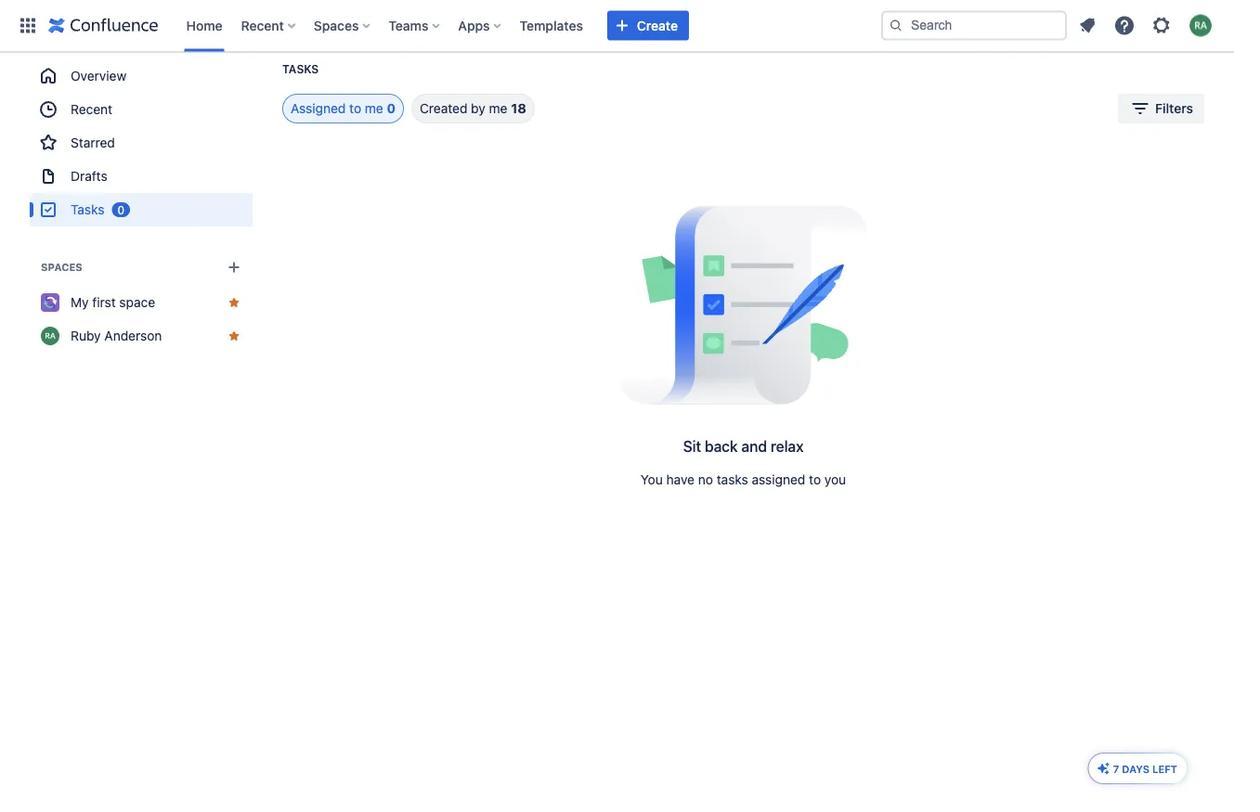 Task type: describe. For each thing, give the bounding box(es) containing it.
starred link
[[30, 126, 253, 160]]

assigned to me 0
[[291, 101, 396, 116]]

group containing overview
[[30, 59, 253, 227]]

ruby
[[71, 328, 101, 344]]

1 vertical spatial spaces
[[41, 262, 83, 274]]

create button
[[608, 11, 689, 40]]

teams
[[389, 18, 429, 33]]

7 days left
[[1114, 764, 1178, 776]]

relax
[[771, 438, 804, 456]]

by
[[471, 101, 486, 116]]

recent inside group
[[71, 102, 113, 117]]

recent inside popup button
[[241, 18, 284, 33]]

unstar this space image for ruby anderson
[[227, 329, 242, 344]]

overview
[[71, 68, 127, 84]]

create a space image
[[223, 256, 245, 279]]

sit back and relax
[[683, 438, 804, 456]]

my first space link
[[30, 286, 253, 320]]

templates
[[520, 18, 583, 33]]

my first space
[[71, 295, 155, 310]]

assigned
[[291, 101, 346, 116]]

1 vertical spatial to
[[809, 472, 821, 488]]

back
[[705, 438, 738, 456]]

Search field
[[882, 11, 1068, 40]]

banner containing home
[[0, 0, 1235, 52]]

left
[[1153, 764, 1178, 776]]

settings icon image
[[1151, 14, 1173, 37]]

7 days left button
[[1090, 754, 1187, 784]]

anderson
[[104, 328, 162, 344]]

0 horizontal spatial tasks
[[71, 202, 104, 217]]

apps button
[[453, 11, 509, 40]]

starred
[[71, 135, 115, 151]]

to inside tab list
[[349, 101, 362, 116]]

recent button
[[236, 11, 303, 40]]

ruby anderson link
[[30, 320, 253, 353]]

space
[[119, 295, 155, 310]]

0 inside tab list
[[387, 101, 396, 116]]

spaces button
[[308, 11, 378, 40]]

your profile and preferences image
[[1190, 14, 1212, 37]]

no
[[698, 472, 713, 488]]

created
[[420, 101, 468, 116]]



Task type: vqa. For each thing, say whether or not it's contained in the screenshot.
a
no



Task type: locate. For each thing, give the bounding box(es) containing it.
to right the assigned
[[349, 101, 362, 116]]

search image
[[889, 18, 904, 33]]

2 unstar this space image from the top
[[227, 329, 242, 344]]

appswitcher icon image
[[17, 14, 39, 37]]

my
[[71, 295, 89, 310]]

home link
[[181, 11, 228, 40]]

tasks
[[717, 472, 749, 488]]

sit
[[683, 438, 701, 456]]

me right the assigned
[[365, 101, 384, 116]]

ruby anderson
[[71, 328, 162, 344]]

0 horizontal spatial to
[[349, 101, 362, 116]]

global element
[[11, 0, 878, 52]]

tab list
[[260, 94, 535, 124]]

tasks up the assigned
[[282, 63, 319, 76]]

you have no tasks assigned to you
[[641, 472, 847, 488]]

create
[[637, 18, 678, 33]]

me for to
[[365, 101, 384, 116]]

recent up starred
[[71, 102, 113, 117]]

unstar this space image
[[227, 295, 242, 310], [227, 329, 242, 344]]

me right by
[[489, 101, 508, 116]]

1 me from the left
[[365, 101, 384, 116]]

unstar this space image inside my first space link
[[227, 295, 242, 310]]

group
[[30, 59, 253, 227]]

have
[[667, 472, 695, 488]]

filters
[[1156, 101, 1194, 116]]

filters button
[[1119, 94, 1205, 124]]

unstar this space image for my first space
[[227, 295, 242, 310]]

tasks
[[282, 63, 319, 76], [71, 202, 104, 217]]

0 vertical spatial tasks
[[282, 63, 319, 76]]

created by me 18
[[420, 101, 527, 116]]

0 down the drafts link in the left top of the page
[[117, 203, 124, 216]]

and
[[742, 438, 767, 456]]

1 horizontal spatial me
[[489, 101, 508, 116]]

7
[[1114, 764, 1120, 776]]

0 horizontal spatial me
[[365, 101, 384, 116]]

0 horizontal spatial spaces
[[41, 262, 83, 274]]

to
[[349, 101, 362, 116], [809, 472, 821, 488]]

drafts link
[[30, 160, 253, 193]]

teams button
[[383, 11, 447, 40]]

me
[[365, 101, 384, 116], [489, 101, 508, 116]]

recent link
[[30, 93, 253, 126]]

0
[[387, 101, 396, 116], [117, 203, 124, 216]]

to left you
[[809, 472, 821, 488]]

spaces up my
[[41, 262, 83, 274]]

confluence image
[[48, 14, 158, 37], [48, 14, 158, 37]]

recent right home
[[241, 18, 284, 33]]

0 left created
[[387, 101, 396, 116]]

banner
[[0, 0, 1235, 52]]

spaces
[[314, 18, 359, 33], [41, 262, 83, 274]]

1 horizontal spatial spaces
[[314, 18, 359, 33]]

1 unstar this space image from the top
[[227, 295, 242, 310]]

templates link
[[514, 11, 589, 40]]

1 horizontal spatial tasks
[[282, 63, 319, 76]]

assigned
[[752, 472, 806, 488]]

days
[[1123, 764, 1150, 776]]

1 horizontal spatial recent
[[241, 18, 284, 33]]

0 vertical spatial unstar this space image
[[227, 295, 242, 310]]

1 horizontal spatial to
[[809, 472, 821, 488]]

me for by
[[489, 101, 508, 116]]

you
[[641, 472, 663, 488]]

spaces right the 'recent' popup button
[[314, 18, 359, 33]]

recent
[[241, 18, 284, 33], [71, 102, 113, 117]]

unstar this space image inside ruby anderson "link"
[[227, 329, 242, 344]]

1 vertical spatial tasks
[[71, 202, 104, 217]]

tasks down drafts
[[71, 202, 104, 217]]

home
[[186, 18, 223, 33]]

help icon image
[[1114, 14, 1136, 37]]

0 horizontal spatial recent
[[71, 102, 113, 117]]

spaces inside popup button
[[314, 18, 359, 33]]

1 vertical spatial 0
[[117, 203, 124, 216]]

premium icon image
[[1097, 762, 1112, 777]]

2 me from the left
[[489, 101, 508, 116]]

tab list containing assigned to me
[[260, 94, 535, 124]]

0 vertical spatial recent
[[241, 18, 284, 33]]

drafts
[[71, 169, 107, 184]]

first
[[92, 295, 116, 310]]

overview link
[[30, 59, 253, 93]]

1 vertical spatial recent
[[71, 102, 113, 117]]

1 vertical spatial unstar this space image
[[227, 329, 242, 344]]

notification icon image
[[1077, 14, 1099, 37]]

18
[[511, 101, 527, 116]]

0 vertical spatial 0
[[387, 101, 396, 116]]

0 vertical spatial to
[[349, 101, 362, 116]]

you
[[825, 472, 847, 488]]

0 vertical spatial spaces
[[314, 18, 359, 33]]

0 horizontal spatial 0
[[117, 203, 124, 216]]

apps
[[458, 18, 490, 33]]

1 horizontal spatial 0
[[387, 101, 396, 116]]



